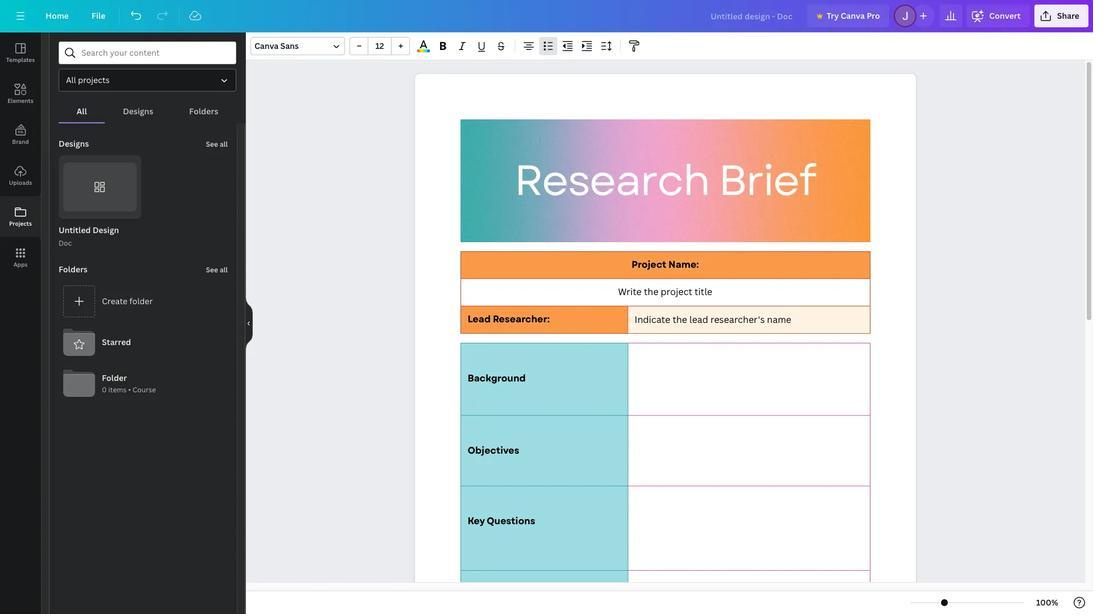 Task type: vqa. For each thing, say whether or not it's contained in the screenshot.
Brown Ripped Paper Cute Dog Bones HBD Photo Collage Link
no



Task type: locate. For each thing, give the bounding box(es) containing it.
elements
[[8, 97, 33, 105]]

– – number field
[[372, 40, 388, 51]]

elements button
[[0, 73, 41, 114]]

1 vertical spatial see
[[206, 266, 218, 275]]

100%
[[1036, 598, 1058, 609]]

home
[[46, 10, 69, 21]]

brand button
[[0, 114, 41, 155]]

0 vertical spatial designs
[[123, 106, 153, 117]]

Design title text field
[[702, 5, 803, 27]]

0 vertical spatial all
[[66, 75, 76, 85]]

untitled
[[59, 225, 91, 236]]

see all button
[[205, 133, 229, 155], [205, 259, 229, 281]]

file button
[[82, 5, 115, 27]]

1 vertical spatial all
[[77, 106, 87, 117]]

all inside all button
[[77, 106, 87, 117]]

canva right try
[[841, 10, 865, 21]]

starred
[[102, 337, 131, 348]]

all down the all projects
[[77, 106, 87, 117]]

projects
[[9, 220, 32, 228]]

folders button
[[171, 101, 236, 122]]

Research Brief text field
[[415, 74, 916, 615]]

try canva pro button
[[807, 5, 889, 27]]

1 see all from the top
[[206, 139, 228, 149]]

all inside all projects button
[[66, 75, 76, 85]]

create folder button
[[59, 281, 228, 322]]

see all
[[206, 139, 228, 149], [206, 266, 228, 275]]

designs
[[123, 106, 153, 117], [59, 138, 89, 149]]

0 vertical spatial see all button
[[205, 133, 229, 155]]

1 see from the top
[[206, 139, 218, 149]]

research
[[514, 150, 709, 212]]

designs down all button
[[59, 138, 89, 149]]

1 vertical spatial all
[[220, 266, 228, 275]]

Search your content search field
[[81, 42, 229, 64]]

1 vertical spatial canva
[[255, 40, 279, 51]]

2 see all from the top
[[206, 266, 228, 275]]

group left the color range icon at the top of page
[[350, 37, 410, 55]]

0
[[102, 385, 107, 395]]

see
[[206, 139, 218, 149], [206, 266, 218, 275]]

group
[[350, 37, 410, 55], [59, 155, 141, 219]]

1 horizontal spatial all
[[77, 106, 87, 117]]

0 horizontal spatial canva
[[255, 40, 279, 51]]

canva inside button
[[841, 10, 865, 21]]

templates button
[[0, 32, 41, 73]]

all left the projects
[[66, 75, 76, 85]]

try canva pro
[[827, 10, 880, 21]]

folder 0 items • course
[[102, 373, 156, 395]]

canva sans button
[[251, 37, 345, 55]]

brief
[[718, 150, 815, 212]]

1 vertical spatial folders
[[59, 264, 88, 275]]

canva left sans
[[255, 40, 279, 51]]

all projects
[[66, 75, 110, 85]]

templates
[[6, 56, 35, 64]]

1 vertical spatial see all button
[[205, 259, 229, 281]]

see all for designs
[[206, 139, 228, 149]]

•
[[128, 385, 131, 395]]

1 horizontal spatial canva
[[841, 10, 865, 21]]

all
[[66, 75, 76, 85], [77, 106, 87, 117]]

course
[[133, 385, 156, 395]]

1 all from the top
[[220, 139, 228, 149]]

1 see all button from the top
[[205, 133, 229, 155]]

0 vertical spatial canva
[[841, 10, 865, 21]]

0 vertical spatial see
[[206, 139, 218, 149]]

try
[[827, 10, 839, 21]]

see for folders
[[206, 266, 218, 275]]

0 vertical spatial all
[[220, 139, 228, 149]]

0 vertical spatial see all
[[206, 139, 228, 149]]

2 see all button from the top
[[205, 259, 229, 281]]

0 vertical spatial group
[[350, 37, 410, 55]]

all for all
[[77, 106, 87, 117]]

0 horizontal spatial folders
[[59, 264, 88, 275]]

1 vertical spatial see all
[[206, 266, 228, 275]]

main menu bar
[[0, 0, 1093, 32]]

canva
[[841, 10, 865, 21], [255, 40, 279, 51]]

0 vertical spatial folders
[[189, 106, 218, 117]]

0 horizontal spatial all
[[66, 75, 76, 85]]

designs down all projects button
[[123, 106, 153, 117]]

0 horizontal spatial designs
[[59, 138, 89, 149]]

all
[[220, 139, 228, 149], [220, 266, 228, 275]]

side panel tab list
[[0, 32, 41, 278]]

projects
[[78, 75, 110, 85]]

group up design
[[59, 155, 141, 219]]

1 horizontal spatial folders
[[189, 106, 218, 117]]

apps
[[13, 261, 28, 269]]

color range image
[[417, 50, 430, 52]]

folders
[[189, 106, 218, 117], [59, 264, 88, 275]]

create folder
[[102, 296, 153, 307]]

all for designs
[[220, 139, 228, 149]]

0 horizontal spatial group
[[59, 155, 141, 219]]

2 all from the top
[[220, 266, 228, 275]]

1 horizontal spatial designs
[[123, 106, 153, 117]]

1 vertical spatial group
[[59, 155, 141, 219]]

2 see from the top
[[206, 266, 218, 275]]



Task type: describe. For each thing, give the bounding box(es) containing it.
create
[[102, 296, 127, 307]]

untitled design doc
[[59, 225, 119, 248]]

design
[[93, 225, 119, 236]]

Select ownership filter button
[[59, 69, 236, 92]]

untitled design group
[[59, 155, 141, 250]]

100% button
[[1029, 594, 1066, 613]]

see all button for folders
[[205, 259, 229, 281]]

canva sans
[[255, 40, 299, 51]]

all for all projects
[[66, 75, 76, 85]]

share button
[[1034, 5, 1089, 27]]

folder
[[129, 296, 153, 307]]

1 vertical spatial designs
[[59, 138, 89, 149]]

canva inside popup button
[[255, 40, 279, 51]]

starred button
[[59, 322, 228, 363]]

sans
[[280, 40, 299, 51]]

items
[[108, 385, 127, 395]]

uploads
[[9, 179, 32, 187]]

hide image
[[245, 296, 253, 351]]

designs button
[[105, 101, 171, 122]]

doc
[[59, 239, 72, 248]]

see all button for designs
[[205, 133, 229, 155]]

share
[[1057, 10, 1080, 21]]

folders inside folders button
[[189, 106, 218, 117]]

brand
[[12, 138, 29, 146]]

uploads button
[[0, 155, 41, 196]]

see for designs
[[206, 139, 218, 149]]

convert button
[[967, 5, 1030, 27]]

pro
[[867, 10, 880, 21]]

folder
[[102, 373, 127, 384]]

see all for folders
[[206, 266, 228, 275]]

home link
[[36, 5, 78, 27]]

all for folders
[[220, 266, 228, 275]]

designs inside button
[[123, 106, 153, 117]]

apps button
[[0, 237, 41, 278]]

research brief
[[514, 150, 815, 212]]

projects button
[[0, 196, 41, 237]]

1 horizontal spatial group
[[350, 37, 410, 55]]

file
[[92, 10, 105, 21]]

convert
[[989, 10, 1021, 21]]

all button
[[59, 101, 105, 122]]



